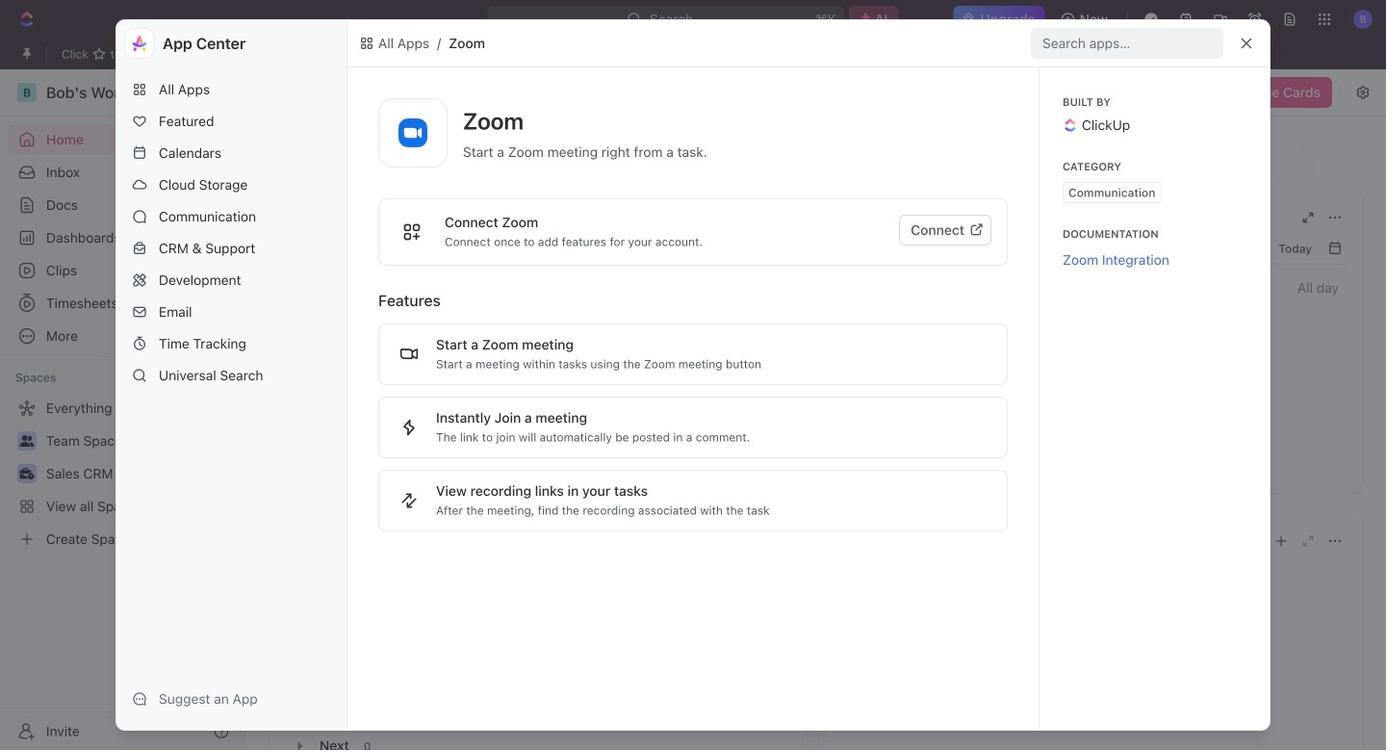 Task type: vqa. For each thing, say whether or not it's contained in the screenshot.
User Group Image on the left bottom of page
no



Task type: describe. For each thing, give the bounding box(es) containing it.
tree inside sidebar "navigation"
[[8, 393, 237, 555]]

akvyc image
[[359, 36, 375, 51]]



Task type: locate. For each thing, give the bounding box(es) containing it.
Search apps… field
[[1043, 32, 1216, 55]]

tree
[[8, 393, 237, 555]]

dialog
[[116, 19, 1271, 731]]

sidebar navigation
[[0, 69, 246, 750]]



